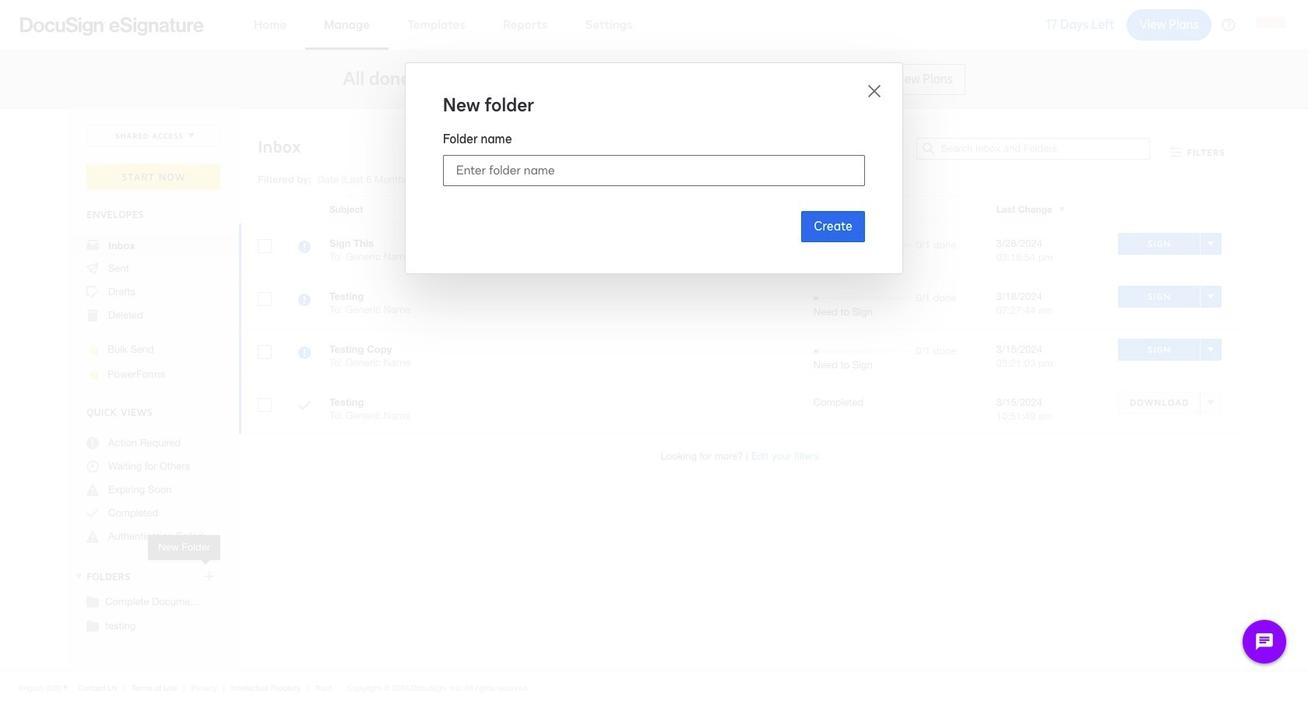 Task type: locate. For each thing, give the bounding box(es) containing it.
alert image
[[86, 530, 99, 543]]

1 vertical spatial need to sign image
[[298, 347, 311, 361]]

0 vertical spatial need to sign image
[[298, 294, 311, 308]]

trash image
[[86, 309, 99, 322]]

more info region
[[0, 671, 1309, 704]]

sent image
[[86, 262, 99, 275]]

need to sign image
[[298, 241, 311, 255]]

need to sign image
[[298, 294, 311, 308], [298, 347, 311, 361]]

need to sign image down need to sign icon
[[298, 294, 311, 308]]

need to sign image up completed image
[[298, 347, 311, 361]]

Enter folder name text field
[[444, 156, 865, 185]]

lock image
[[85, 340, 104, 359], [85, 365, 104, 384]]

action required image
[[86, 437, 99, 449]]

0 vertical spatial lock image
[[85, 340, 104, 359]]

completed image
[[298, 400, 311, 414]]

1 vertical spatial lock image
[[85, 365, 104, 384]]

view folders image
[[72, 570, 85, 583]]

docusign esignature image
[[20, 17, 204, 35]]

1 lock image from the top
[[85, 340, 104, 359]]



Task type: describe. For each thing, give the bounding box(es) containing it.
folder image
[[86, 619, 99, 632]]

clock image
[[86, 460, 99, 473]]

1 need to sign image from the top
[[298, 294, 311, 308]]

folder image
[[86, 595, 99, 608]]

draft image
[[86, 286, 99, 298]]

inbox image
[[86, 239, 99, 252]]

Search Inbox and Folders text field
[[941, 139, 1150, 159]]

completed image
[[86, 507, 99, 520]]

alert image
[[86, 484, 99, 496]]

2 lock image from the top
[[85, 365, 104, 384]]

2 need to sign image from the top
[[298, 347, 311, 361]]



Task type: vqa. For each thing, say whether or not it's contained in the screenshot.
"templates" image
no



